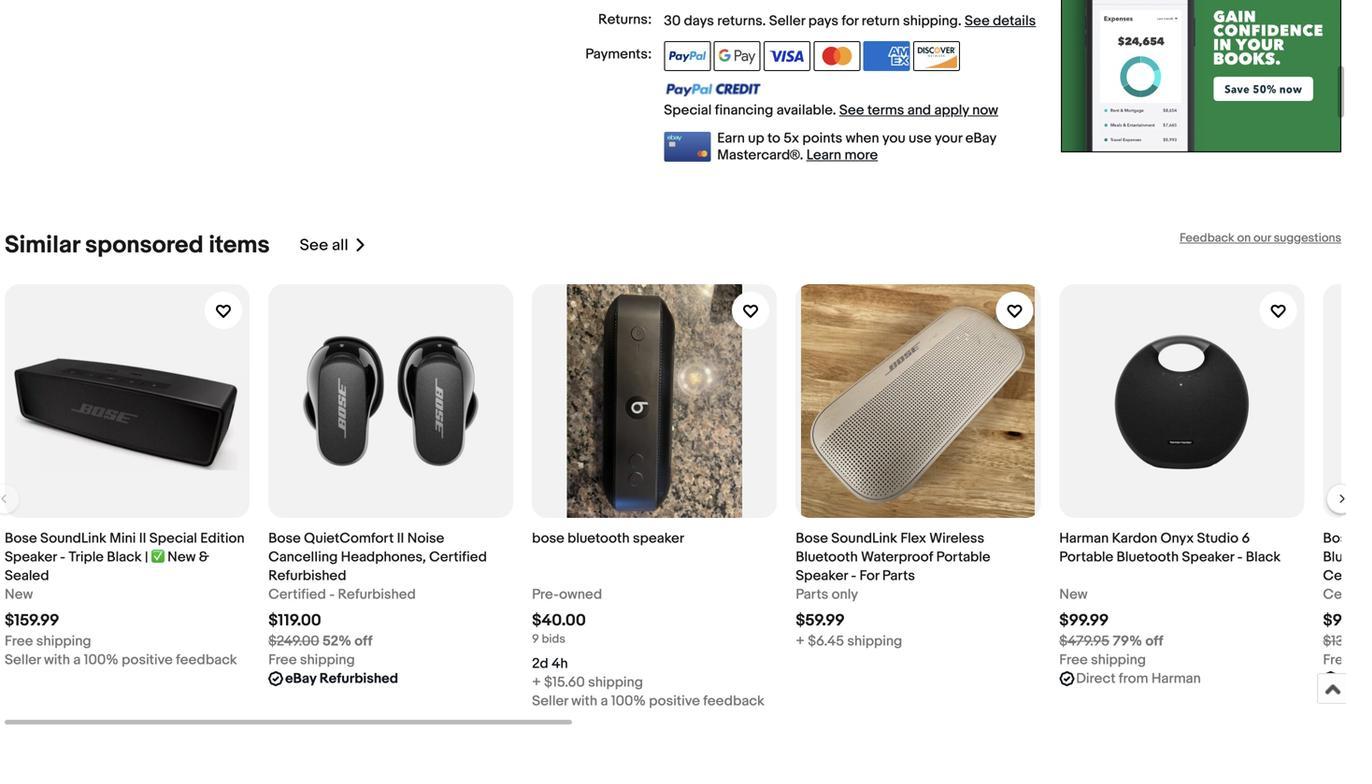 Task type: vqa. For each thing, say whether or not it's contained in the screenshot.
+ $6.55 shipping text box
no



Task type: describe. For each thing, give the bounding box(es) containing it.
earn
[[718, 130, 745, 147]]

$134
[[1324, 633, 1347, 650]]

30 days returns . seller pays for return shipping . see details
[[664, 13, 1036, 29]]

similar sponsored items
[[5, 231, 270, 260]]

bos cer $94 $134 free
[[1324, 530, 1347, 669]]

$94
[[1324, 611, 1347, 631]]

shipping inside the new $99.99 $479.95 79% off free shipping
[[1091, 652, 1146, 669]]

1 vertical spatial parts
[[796, 586, 829, 603]]

use
[[909, 130, 932, 147]]

feedback on our suggestions
[[1180, 231, 1342, 245]]

ebay refurbished
[[285, 671, 398, 687]]

5x
[[784, 130, 800, 147]]

$94 text field
[[1324, 611, 1347, 631]]

now
[[973, 102, 999, 119]]

kardon
[[1112, 530, 1158, 547]]

harman kardon onyx studio 6 portable bluetooth speaker - black
[[1060, 530, 1281, 566]]

1 horizontal spatial certified
[[429, 549, 487, 566]]

- inside harman kardon onyx studio 6 portable bluetooth speaker - black
[[1238, 549, 1243, 566]]

portable inside harman kardon onyx studio 6 portable bluetooth speaker - black
[[1060, 549, 1114, 566]]

See all text field
[[300, 236, 348, 255]]

studio
[[1198, 530, 1239, 547]]

free shipping text field for $99.99
[[1060, 651, 1146, 670]]

noise
[[407, 530, 444, 547]]

from
[[1119, 671, 1149, 687]]

master card image
[[814, 41, 861, 71]]

$119.00 text field
[[268, 611, 321, 631]]

0 vertical spatial special
[[664, 102, 712, 119]]

black for harman kardon onyx studio 6 portable bluetooth speaker - black
[[1246, 549, 1281, 566]]

triple
[[69, 549, 104, 566]]

speaker for bose soundlink flex wireless bluetooth waterproof portable speaker - for parts parts only $59.99 + $6.45 shipping
[[796, 568, 848, 584]]

|
[[145, 549, 148, 566]]

apply
[[935, 102, 970, 119]]

items
[[209, 231, 270, 260]]

only
[[832, 586, 859, 603]]

$40.00 text field
[[532, 611, 586, 631]]

52%
[[323, 633, 352, 650]]

earn up to 5x points when you use your ebay mastercard®.
[[718, 130, 997, 164]]

speaker
[[633, 530, 685, 547]]

Parts only text field
[[796, 585, 859, 604]]

learn
[[807, 147, 842, 164]]

free inside the bose quietcomfort ii noise cancelling headphones, certified refurbished certified - refurbished $119.00 $249.00 52% off free shipping
[[268, 652, 297, 669]]

speaker for harman kardon onyx studio 6 portable bluetooth speaker - black
[[1182, 549, 1235, 566]]

new $99.99 $479.95 79% off free shipping
[[1060, 586, 1164, 669]]

flex
[[901, 530, 927, 547]]

feedback inside pre-owned $40.00 9 bids 2d 4h + $15.60 shipping seller with a 100% positive feedback
[[703, 693, 765, 710]]

terms
[[868, 102, 905, 119]]

all
[[332, 236, 348, 255]]

positive inside pre-owned $40.00 9 bids 2d 4h + $15.60 shipping seller with a 100% positive feedback
[[649, 693, 700, 710]]

points
[[803, 130, 843, 147]]

free down $134
[[1324, 652, 1347, 669]]

wireless
[[930, 530, 985, 547]]

+ inside pre-owned $40.00 9 bids 2d 4h + $15.60 shipping seller with a 100% positive feedback
[[532, 674, 541, 691]]

positive inside bose soundlink mini ii special edition speaker - triple black | ✅ new & sealed new $159.99 free shipping seller with a 100% positive feedback
[[122, 652, 173, 669]]

onyx
[[1161, 530, 1194, 547]]

1 vertical spatial certified
[[268, 586, 326, 603]]

quietcomfort
[[304, 530, 394, 547]]

refurbished inside ebay refurbished text box
[[320, 671, 398, 687]]

see inside 'link'
[[300, 236, 328, 255]]

feedback on our suggestions link
[[1180, 231, 1342, 245]]

9 bids text field
[[532, 632, 566, 647]]

soundlink for shipping
[[832, 530, 898, 547]]

- inside bose soundlink flex wireless bluetooth waterproof portable speaker - for parts parts only $59.99 + $6.45 shipping
[[851, 568, 857, 584]]

seller inside pre-owned $40.00 9 bids 2d 4h + $15.60 shipping seller with a 100% positive feedback
[[532, 693, 568, 710]]

paypal image
[[664, 41, 711, 71]]

Free shipping text field
[[5, 632, 91, 651]]

bos
[[1324, 530, 1347, 547]]

bose
[[532, 530, 565, 547]]

direct
[[1077, 671, 1116, 687]]

waterproof
[[861, 549, 934, 566]]

visa image
[[764, 41, 811, 71]]

soundlink for $159.99
[[40, 530, 106, 547]]

available.
[[777, 102, 836, 119]]

learn more link
[[807, 147, 878, 164]]

$479.95
[[1060, 633, 1110, 650]]

Seller with a 100% positive feedback text field
[[5, 651, 237, 670]]

on
[[1238, 231, 1251, 245]]

shipping inside the bose quietcomfort ii noise cancelling headphones, certified refurbished certified - refurbished $119.00 $249.00 52% off free shipping
[[300, 652, 355, 669]]

shipping up discover image
[[903, 13, 958, 29]]

special inside bose soundlink mini ii special edition speaker - triple black | ✅ new & sealed new $159.99 free shipping seller with a 100% positive feedback
[[149, 530, 197, 547]]

+ inside bose soundlink flex wireless bluetooth waterproof portable speaker - for parts parts only $59.99 + $6.45 shipping
[[796, 633, 805, 650]]

see terms and apply now link
[[840, 102, 999, 119]]

&
[[199, 549, 209, 566]]

2 . from the left
[[958, 13, 962, 29]]

bose soundlink flex wireless bluetooth waterproof portable speaker - for parts parts only $59.99 + $6.45 shipping
[[796, 530, 991, 650]]

to
[[768, 130, 781, 147]]

$59.99
[[796, 611, 845, 631]]

ii inside bose soundlink mini ii special edition speaker - triple black | ✅ new & sealed new $159.99 free shipping seller with a 100% positive feedback
[[139, 530, 146, 547]]

off inside the new $99.99 $479.95 79% off free shipping
[[1146, 633, 1164, 650]]

learn more
[[807, 147, 878, 164]]

up
[[748, 130, 765, 147]]

pre-owned $40.00 9 bids 2d 4h + $15.60 shipping seller with a 100% positive feedback
[[532, 586, 765, 710]]

bose soundlink mini ii special edition speaker - triple black | ✅ new & sealed new $159.99 free shipping seller with a 100% positive feedback
[[5, 530, 245, 669]]

bluetooth inside harman kardon onyx studio 6 portable bluetooth speaker - black
[[1117, 549, 1179, 566]]

mastercard®.
[[718, 147, 804, 164]]

$15.60
[[544, 674, 585, 691]]

feedback inside bose soundlink mini ii special edition speaker - triple black | ✅ new & sealed new $159.99 free shipping seller with a 100% positive feedback
[[176, 652, 237, 669]]

0 vertical spatial refurbished
[[268, 568, 347, 584]]

$159.99
[[5, 611, 59, 631]]

100% inside pre-owned $40.00 9 bids 2d 4h + $15.60 shipping seller with a 100% positive feedback
[[611, 693, 646, 710]]

9
[[532, 632, 539, 647]]

with inside bose soundlink mini ii special edition speaker - triple black | ✅ new & sealed new $159.99 free shipping seller with a 100% positive feedback
[[44, 652, 70, 669]]

$249.00
[[268, 633, 319, 650]]

2 horizontal spatial seller
[[769, 13, 805, 29]]

$6.45
[[808, 633, 844, 650]]

direct from harman
[[1077, 671, 1201, 687]]

harman inside harman kardon onyx studio 6 portable bluetooth speaker - black
[[1060, 530, 1109, 547]]

new text field for $159.99
[[5, 585, 33, 604]]

Direct from Harman text field
[[1077, 670, 1201, 688]]

$59.99 text field
[[796, 611, 845, 631]]



Task type: locate. For each thing, give the bounding box(es) containing it.
0 horizontal spatial black
[[107, 549, 142, 566]]

new down sealed in the left bottom of the page
[[5, 586, 33, 603]]

black inside bose soundlink mini ii special edition speaker - triple black | ✅ new & sealed new $159.99 free shipping seller with a 100% positive feedback
[[107, 549, 142, 566]]

black down mini
[[107, 549, 142, 566]]

0 horizontal spatial off
[[355, 633, 373, 650]]

1 vertical spatial positive
[[649, 693, 700, 710]]

shipping up seller with a 100% positive feedback text field
[[588, 674, 643, 691]]

bose inside bose soundlink mini ii special edition speaker - triple black | ✅ new & sealed new $159.99 free shipping seller with a 100% positive feedback
[[5, 530, 37, 547]]

1 horizontal spatial black
[[1246, 549, 1281, 566]]

certified down noise
[[429, 549, 487, 566]]

1 horizontal spatial a
[[601, 693, 608, 710]]

+ down 2d
[[532, 674, 541, 691]]

1 vertical spatial see
[[840, 102, 865, 119]]

bluetooth inside bose soundlink flex wireless bluetooth waterproof portable speaker - for parts parts only $59.99 + $6.45 shipping
[[796, 549, 858, 566]]

free shipping text field down $249.00
[[268, 651, 355, 670]]

. left "see details" link
[[958, 13, 962, 29]]

2d
[[532, 656, 549, 672]]

Free text field
[[1324, 651, 1347, 670]]

ebay mastercard image
[[664, 132, 711, 162]]

with
[[44, 652, 70, 669], [571, 693, 598, 710]]

0 horizontal spatial harman
[[1060, 530, 1109, 547]]

free inside the new $99.99 $479.95 79% off free shipping
[[1060, 652, 1088, 669]]

0 horizontal spatial new text field
[[5, 585, 33, 604]]

a inside pre-owned $40.00 9 bids 2d 4h + $15.60 shipping seller with a 100% positive feedback
[[601, 693, 608, 710]]

a down free shipping text field on the left bottom
[[73, 652, 81, 669]]

Seller with a 100% positive feedback text field
[[532, 692, 765, 711]]

for
[[842, 13, 859, 29]]

soundlink
[[40, 530, 106, 547], [832, 530, 898, 547]]

1 horizontal spatial bose
[[268, 530, 301, 547]]

30
[[664, 13, 681, 29]]

0 vertical spatial positive
[[122, 652, 173, 669]]

0 vertical spatial feedback
[[176, 652, 237, 669]]

1 bose from the left
[[5, 530, 37, 547]]

parts
[[883, 568, 915, 584], [796, 586, 829, 603]]

2 soundlink from the left
[[832, 530, 898, 547]]

1 horizontal spatial see
[[840, 102, 865, 119]]

0 horizontal spatial parts
[[796, 586, 829, 603]]

1 horizontal spatial off
[[1146, 633, 1164, 650]]

Cer text field
[[1324, 585, 1347, 604]]

0 horizontal spatial +
[[532, 674, 541, 691]]

0 horizontal spatial with
[[44, 652, 70, 669]]

0 horizontal spatial soundlink
[[40, 530, 106, 547]]

1 horizontal spatial free shipping text field
[[1060, 651, 1146, 670]]

portable inside bose soundlink flex wireless bluetooth waterproof portable speaker - for parts parts only $59.99 + $6.45 shipping
[[937, 549, 991, 566]]

sponsored
[[85, 231, 204, 260]]

1 vertical spatial 100%
[[611, 693, 646, 710]]

1 bluetooth from the left
[[796, 549, 858, 566]]

- up 52%
[[329, 586, 335, 603]]

shipping inside bose soundlink mini ii special edition speaker - triple black | ✅ new & sealed new $159.99 free shipping seller with a 100% positive feedback
[[36, 633, 91, 650]]

0 horizontal spatial certified
[[268, 586, 326, 603]]

1 vertical spatial a
[[601, 693, 608, 710]]

headphones,
[[341, 549, 426, 566]]

ebay down $249.00
[[285, 671, 316, 687]]

2 ii from the left
[[397, 530, 404, 547]]

returns:
[[599, 11, 652, 28]]

speaker up sealed in the left bottom of the page
[[5, 549, 57, 566]]

2 horizontal spatial new
[[1060, 586, 1088, 603]]

1 vertical spatial seller
[[5, 652, 41, 669]]

1 horizontal spatial special
[[664, 102, 712, 119]]

previous price $134.00 30% off text field
[[1324, 632, 1347, 651]]

- inside bose soundlink mini ii special edition speaker - triple black | ✅ new & sealed new $159.99 free shipping seller with a 100% positive feedback
[[60, 549, 65, 566]]

0 horizontal spatial special
[[149, 530, 197, 547]]

and
[[908, 102, 932, 119]]

Free shipping text field
[[268, 651, 355, 670], [1060, 651, 1146, 670]]

with inside pre-owned $40.00 9 bids 2d 4h + $15.60 shipping seller with a 100% positive feedback
[[571, 693, 598, 710]]

soundlink up triple
[[40, 530, 106, 547]]

black for bose soundlink mini ii special edition speaker - triple black | ✅ new & sealed new $159.99 free shipping seller with a 100% positive feedback
[[107, 549, 142, 566]]

0 vertical spatial certified
[[429, 549, 487, 566]]

2 portable from the left
[[1060, 549, 1114, 566]]

0 horizontal spatial feedback
[[176, 652, 237, 669]]

payments:
[[586, 46, 652, 63]]

0 horizontal spatial portable
[[937, 549, 991, 566]]

paypal credit image
[[664, 82, 761, 97]]

0 vertical spatial ebay
[[966, 130, 997, 147]]

100% inside bose soundlink mini ii special edition speaker - triple black | ✅ new & sealed new $159.99 free shipping seller with a 100% positive feedback
[[84, 652, 119, 669]]

free down $479.95
[[1060, 652, 1088, 669]]

off right the 79%
[[1146, 633, 1164, 650]]

bluetooth down kardon
[[1117, 549, 1179, 566]]

1 horizontal spatial new text field
[[1060, 585, 1088, 604]]

+ $15.60 shipping text field
[[532, 673, 643, 692]]

new text field up $99.99 text field
[[1060, 585, 1088, 604]]

free shipping text field for $119.00
[[268, 651, 355, 670]]

you
[[883, 130, 906, 147]]

owned
[[559, 586, 602, 603]]

1 horizontal spatial ii
[[397, 530, 404, 547]]

0 horizontal spatial a
[[73, 652, 81, 669]]

returns
[[717, 13, 763, 29]]

for
[[860, 568, 880, 584]]

bose quietcomfort ii noise cancelling headphones, certified refurbished certified - refurbished $119.00 $249.00 52% off free shipping
[[268, 530, 487, 669]]

shipping inside bose soundlink flex wireless bluetooth waterproof portable speaker - for parts parts only $59.99 + $6.45 shipping
[[848, 633, 903, 650]]

when
[[846, 130, 880, 147]]

with down free shipping text field on the left bottom
[[44, 652, 70, 669]]

edition
[[200, 530, 245, 547]]

6
[[1242, 530, 1250, 547]]

2 vertical spatial refurbished
[[320, 671, 398, 687]]

previous price $479.95 79% off text field
[[1060, 632, 1164, 651]]

.
[[763, 13, 766, 29], [958, 13, 962, 29]]

+ left $6.45
[[796, 633, 805, 650]]

more
[[845, 147, 878, 164]]

1 horizontal spatial seller
[[532, 693, 568, 710]]

details
[[993, 13, 1036, 29]]

1 horizontal spatial soundlink
[[832, 530, 898, 547]]

1 horizontal spatial new
[[168, 549, 196, 566]]

ebay down now
[[966, 130, 997, 147]]

2 horizontal spatial bose
[[796, 530, 828, 547]]

special up ✅
[[149, 530, 197, 547]]

speaker down studio
[[1182, 549, 1235, 566]]

1 horizontal spatial +
[[796, 633, 805, 650]]

special down paypal credit image
[[664, 102, 712, 119]]

$99.99
[[1060, 611, 1109, 631]]

seller inside bose soundlink mini ii special edition speaker - triple black | ✅ new & sealed new $159.99 free shipping seller with a 100% positive feedback
[[5, 652, 41, 669]]

1 vertical spatial refurbished
[[338, 586, 416, 603]]

1 horizontal spatial portable
[[1060, 549, 1114, 566]]

google pay image
[[714, 41, 761, 71]]

see all
[[300, 236, 348, 255]]

bose inside the bose quietcomfort ii noise cancelling headphones, certified refurbished certified - refurbished $119.00 $249.00 52% off free shipping
[[268, 530, 301, 547]]

2 bluetooth from the left
[[1117, 549, 1179, 566]]

with down + $15.60 shipping text box
[[571, 693, 598, 710]]

feedback
[[1180, 231, 1235, 245]]

2 black from the left
[[1246, 549, 1281, 566]]

0 vertical spatial see
[[965, 13, 990, 29]]

see left details
[[965, 13, 990, 29]]

bose for $119.00
[[268, 530, 301, 547]]

1 horizontal spatial with
[[571, 693, 598, 710]]

shipping down $159.99
[[36, 633, 91, 650]]

0 vertical spatial harman
[[1060, 530, 1109, 547]]

new text field down sealed in the left bottom of the page
[[5, 585, 33, 604]]

speaker inside bose soundlink mini ii special edition speaker - triple black | ✅ new & sealed new $159.99 free shipping seller with a 100% positive feedback
[[5, 549, 57, 566]]

new inside the new $99.99 $479.95 79% off free shipping
[[1060, 586, 1088, 603]]

New text field
[[5, 585, 33, 604], [1060, 585, 1088, 604]]

0 horizontal spatial bose
[[5, 530, 37, 547]]

speaker inside bose soundlink flex wireless bluetooth waterproof portable speaker - for parts parts only $59.99 + $6.45 shipping
[[796, 568, 848, 584]]

0 horizontal spatial bluetooth
[[796, 549, 858, 566]]

new left &
[[168, 549, 196, 566]]

free down $249.00
[[268, 652, 297, 669]]

shipping
[[903, 13, 958, 29], [36, 633, 91, 650], [848, 633, 903, 650], [300, 652, 355, 669], [1091, 652, 1146, 669], [588, 674, 643, 691]]

0 horizontal spatial positive
[[122, 652, 173, 669]]

new up $99.99 text field
[[1060, 586, 1088, 603]]

1 horizontal spatial parts
[[883, 568, 915, 584]]

ebay inside ebay refurbished text box
[[285, 671, 316, 687]]

$159.99 text field
[[5, 611, 59, 631]]

1 vertical spatial +
[[532, 674, 541, 691]]

$40.00
[[532, 611, 586, 631]]

new
[[168, 549, 196, 566], [5, 586, 33, 603], [1060, 586, 1088, 603]]

see
[[965, 13, 990, 29], [840, 102, 865, 119], [300, 236, 328, 255]]

new text field for $99.99
[[1060, 585, 1088, 604]]

mini
[[110, 530, 136, 547]]

bluetooth
[[796, 549, 858, 566], [1117, 549, 1179, 566]]

1 off from the left
[[355, 633, 373, 650]]

100% down free shipping text field on the left bottom
[[84, 652, 119, 669]]

- down 6
[[1238, 549, 1243, 566]]

see details link
[[965, 13, 1036, 29]]

see up when
[[840, 102, 865, 119]]

return
[[862, 13, 900, 29]]

off inside the bose quietcomfort ii noise cancelling headphones, certified refurbished certified - refurbished $119.00 $249.00 52% off free shipping
[[355, 633, 373, 650]]

off right 52%
[[355, 633, 373, 650]]

bose
[[5, 530, 37, 547], [268, 530, 301, 547], [796, 530, 828, 547]]

harman left kardon
[[1060, 530, 1109, 547]]

bose inside bose soundlink flex wireless bluetooth waterproof portable speaker - for parts parts only $59.99 + $6.45 shipping
[[796, 530, 828, 547]]

0 vertical spatial +
[[796, 633, 805, 650]]

-
[[60, 549, 65, 566], [1238, 549, 1243, 566], [851, 568, 857, 584], [329, 586, 335, 603]]

free inside bose soundlink mini ii special edition speaker - triple black | ✅ new & sealed new $159.99 free shipping seller with a 100% positive feedback
[[5, 633, 33, 650]]

similar
[[5, 231, 80, 260]]

ebay inside earn up to 5x points when you use your ebay mastercard®.
[[966, 130, 997, 147]]

discover image
[[914, 41, 960, 71]]

- left triple
[[60, 549, 65, 566]]

speaker inside harman kardon onyx studio 6 portable bluetooth speaker - black
[[1182, 549, 1235, 566]]

suggestions
[[1274, 231, 1342, 245]]

ii inside the bose quietcomfort ii noise cancelling headphones, certified refurbished certified - refurbished $119.00 $249.00 52% off free shipping
[[397, 530, 404, 547]]

. up 'visa' 'image'
[[763, 13, 766, 29]]

shipping inside pre-owned $40.00 9 bids 2d 4h + $15.60 shipping seller with a 100% positive feedback
[[588, 674, 643, 691]]

shipping right $6.45
[[848, 633, 903, 650]]

soundlink up waterproof
[[832, 530, 898, 547]]

portable
[[937, 549, 991, 566], [1060, 549, 1114, 566]]

1 vertical spatial feedback
[[703, 693, 765, 710]]

0 horizontal spatial ii
[[139, 530, 146, 547]]

cancelling
[[268, 549, 338, 566]]

0 vertical spatial seller
[[769, 13, 805, 29]]

refurbished down cancelling
[[268, 568, 347, 584]]

2 horizontal spatial see
[[965, 13, 990, 29]]

shipping down previous price $479.95 79% off text box
[[1091, 652, 1146, 669]]

see left the all
[[300, 236, 328, 255]]

refurbished
[[268, 568, 347, 584], [338, 586, 416, 603], [320, 671, 398, 687]]

0 horizontal spatial ebay
[[285, 671, 316, 687]]

- left for
[[851, 568, 857, 584]]

2 free shipping text field from the left
[[1060, 651, 1146, 670]]

1 horizontal spatial harman
[[1152, 671, 1201, 687]]

1 vertical spatial with
[[571, 693, 598, 710]]

cer
[[1324, 586, 1347, 603]]

speaker up parts only text field
[[796, 568, 848, 584]]

0 vertical spatial parts
[[883, 568, 915, 584]]

pays
[[809, 13, 839, 29]]

- inside the bose quietcomfort ii noise cancelling headphones, certified refurbished certified - refurbished $119.00 $249.00 52% off free shipping
[[329, 586, 335, 603]]

bose up parts only text field
[[796, 530, 828, 547]]

feedback
[[176, 652, 237, 669], [703, 693, 765, 710]]

parts down waterproof
[[883, 568, 915, 584]]

bids
[[542, 632, 566, 647]]

1 vertical spatial special
[[149, 530, 197, 547]]

bose bluetooth speaker
[[532, 530, 685, 547]]

bose for ✅
[[5, 530, 37, 547]]

0 horizontal spatial 100%
[[84, 652, 119, 669]]

eBay Refurbished text field
[[285, 670, 398, 688]]

parts up $59.99 'text box'
[[796, 586, 829, 603]]

$99.99 text field
[[1060, 611, 1109, 631]]

seller down $15.60
[[532, 693, 568, 710]]

soundlink inside bose soundlink flex wireless bluetooth waterproof portable speaker - for parts parts only $59.99 + $6.45 shipping
[[832, 530, 898, 547]]

portable down wireless
[[937, 549, 991, 566]]

financing
[[715, 102, 774, 119]]

1 horizontal spatial 100%
[[611, 693, 646, 710]]

0 vertical spatial 100%
[[84, 652, 119, 669]]

2 horizontal spatial speaker
[[1182, 549, 1235, 566]]

see all link
[[300, 231, 367, 260]]

special
[[664, 102, 712, 119], [149, 530, 197, 547]]

previous price $249.00 52% off text field
[[268, 632, 373, 651]]

special financing available. see terms and apply now
[[664, 102, 999, 119]]

1 new text field from the left
[[5, 585, 33, 604]]

+ $6.45 shipping text field
[[796, 632, 903, 651]]

bose for parts
[[796, 530, 828, 547]]

our
[[1254, 231, 1272, 245]]

soundlink inside bose soundlink mini ii special edition speaker - triple black | ✅ new & sealed new $159.99 free shipping seller with a 100% positive feedback
[[40, 530, 106, 547]]

0 horizontal spatial free shipping text field
[[268, 651, 355, 670]]

bose up cancelling
[[268, 530, 301, 547]]

100% down + $15.60 shipping text box
[[611, 693, 646, 710]]

a inside bose soundlink mini ii special edition speaker - triple black | ✅ new & sealed new $159.99 free shipping seller with a 100% positive feedback
[[73, 652, 81, 669]]

black down 6
[[1246, 549, 1281, 566]]

refurbished down 52%
[[320, 671, 398, 687]]

speaker
[[5, 549, 57, 566], [1182, 549, 1235, 566], [796, 568, 848, 584]]

1 horizontal spatial ebay
[[966, 130, 997, 147]]

1 soundlink from the left
[[40, 530, 106, 547]]

your
[[935, 130, 963, 147]]

ii up |
[[139, 530, 146, 547]]

harman inside text box
[[1152, 671, 1201, 687]]

0 vertical spatial a
[[73, 652, 81, 669]]

free shipping text field up direct
[[1060, 651, 1146, 670]]

1 ii from the left
[[139, 530, 146, 547]]

0 horizontal spatial speaker
[[5, 549, 57, 566]]

certified
[[429, 549, 487, 566], [268, 586, 326, 603]]

1 portable from the left
[[937, 549, 991, 566]]

advertisement region
[[1061, 0, 1342, 152]]

free
[[5, 633, 33, 650], [268, 652, 297, 669], [1060, 652, 1088, 669], [1324, 652, 1347, 669]]

ebay
[[966, 130, 997, 147], [285, 671, 316, 687]]

1 black from the left
[[107, 549, 142, 566]]

seller up 'visa' 'image'
[[769, 13, 805, 29]]

1 horizontal spatial .
[[958, 13, 962, 29]]

bose up sealed in the left bottom of the page
[[5, 530, 37, 547]]

portable down kardon
[[1060, 549, 1114, 566]]

1 vertical spatial ebay
[[285, 671, 316, 687]]

1 . from the left
[[763, 13, 766, 29]]

2 vertical spatial see
[[300, 236, 328, 255]]

refurbished down the headphones,
[[338, 586, 416, 603]]

american express image
[[864, 41, 911, 71]]

4h
[[552, 656, 568, 672]]

2 bose from the left
[[268, 530, 301, 547]]

100%
[[84, 652, 119, 669], [611, 693, 646, 710]]

Certified - Refurbished text field
[[268, 585, 416, 604]]

shipping down previous price $249.00 52% off text box
[[300, 652, 355, 669]]

bluetooth up parts only text field
[[796, 549, 858, 566]]

2d 4h text field
[[532, 655, 568, 673]]

0 horizontal spatial seller
[[5, 652, 41, 669]]

a down + $15.60 shipping text box
[[601, 693, 608, 710]]

seller down free shipping text field on the left bottom
[[5, 652, 41, 669]]

Pre-owned text field
[[532, 585, 602, 604]]

bluetooth
[[568, 530, 630, 547]]

2 vertical spatial seller
[[532, 693, 568, 710]]

ii left noise
[[397, 530, 404, 547]]

1 horizontal spatial feedback
[[703, 693, 765, 710]]

3 bose from the left
[[796, 530, 828, 547]]

1 free shipping text field from the left
[[268, 651, 355, 670]]

1 vertical spatial harman
[[1152, 671, 1201, 687]]

✅
[[151, 549, 164, 566]]

certified up $119.00 text box
[[268, 586, 326, 603]]

2 off from the left
[[1146, 633, 1164, 650]]

pre-
[[532, 586, 559, 603]]

0 horizontal spatial .
[[763, 13, 766, 29]]

ii
[[139, 530, 146, 547], [397, 530, 404, 547]]

1 horizontal spatial positive
[[649, 693, 700, 710]]

harman right from
[[1152, 671, 1201, 687]]

black inside harman kardon onyx studio 6 portable bluetooth speaker - black
[[1246, 549, 1281, 566]]

0 vertical spatial with
[[44, 652, 70, 669]]

79%
[[1113, 633, 1143, 650]]

positive
[[122, 652, 173, 669], [649, 693, 700, 710]]

1 horizontal spatial speaker
[[796, 568, 848, 584]]

$119.00
[[268, 611, 321, 631]]

1 horizontal spatial bluetooth
[[1117, 549, 1179, 566]]

2 new text field from the left
[[1060, 585, 1088, 604]]

0 horizontal spatial see
[[300, 236, 328, 255]]

free down $159.99
[[5, 633, 33, 650]]

0 horizontal spatial new
[[5, 586, 33, 603]]



